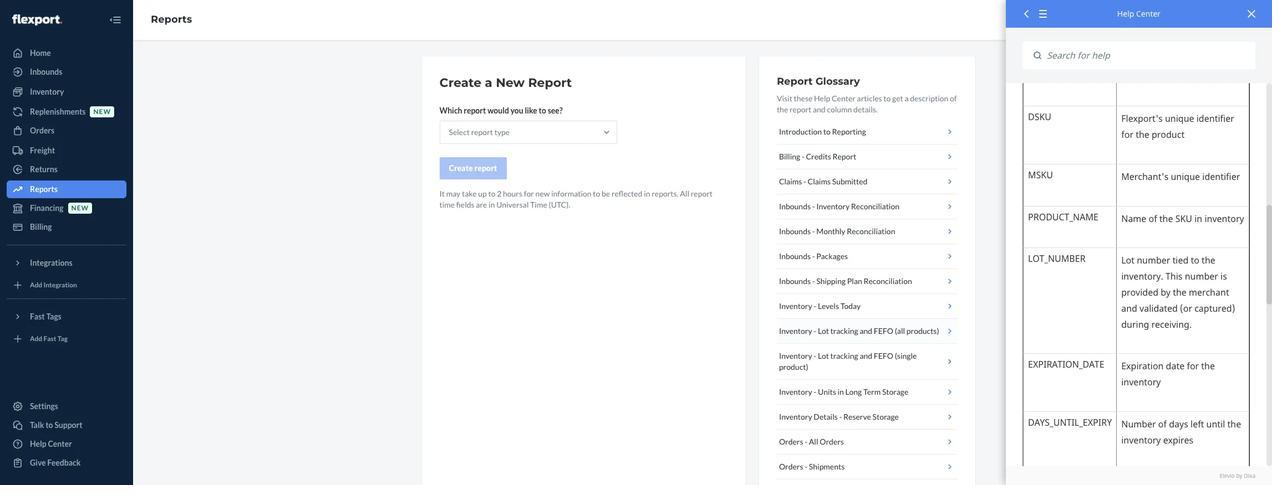 Task type: vqa. For each thing, say whether or not it's contained in the screenshot.
'Orders - Shipments'
yes



Task type: describe. For each thing, give the bounding box(es) containing it.
lot for inventory - lot tracking and fefo (all products)
[[818, 327, 829, 336]]

shipping
[[817, 277, 846, 286]]

all inside orders - all orders button
[[809, 438, 819, 447]]

claims - claims submitted
[[779, 177, 868, 186]]

- for orders - shipments
[[805, 463, 808, 472]]

2 horizontal spatial center
[[1137, 8, 1161, 19]]

add fast tag
[[30, 335, 68, 344]]

may
[[446, 189, 461, 199]]

and inside visit these help center articles to get a description of the report and column details.
[[813, 105, 826, 114]]

inventory for inventory - lot tracking and fefo (all products)
[[779, 327, 813, 336]]

2 claims from the left
[[808, 177, 831, 186]]

units
[[818, 388, 836, 397]]

fefo for (single
[[874, 352, 894, 361]]

reports.
[[652, 189, 679, 199]]

inbounds - monthly reconciliation button
[[777, 220, 958, 245]]

inventory - levels today button
[[777, 295, 958, 320]]

like
[[525, 106, 537, 115]]

inventory details - reserve storage button
[[777, 406, 958, 430]]

visit
[[777, 94, 793, 103]]

type
[[495, 128, 510, 137]]

select report type
[[449, 128, 510, 137]]

inventory - units in long term storage button
[[777, 381, 958, 406]]

give feedback button
[[7, 455, 126, 473]]

introduction to reporting button
[[777, 120, 958, 145]]

- for inbounds - packages
[[813, 252, 815, 261]]

report inside visit these help center articles to get a description of the report and column details.
[[790, 105, 812, 114]]

tracking for (all
[[831, 327, 859, 336]]

inventory for inventory
[[30, 87, 64, 97]]

add for add integration
[[30, 281, 42, 290]]

reconciliation for inbounds - inventory reconciliation
[[851, 202, 900, 211]]

universal
[[497, 200, 529, 210]]

billing - credits report
[[779, 152, 857, 161]]

tracking for (single
[[831, 352, 859, 361]]

all inside it may take up to 2 hours for new information to be reflected in reports. all report time fields are in universal time (utc).
[[680, 189, 690, 199]]

0 horizontal spatial center
[[48, 440, 72, 449]]

the
[[777, 105, 788, 114]]

orders for orders - all orders
[[779, 438, 804, 447]]

inventory - lot tracking and fefo (single product) button
[[777, 345, 958, 381]]

add integration
[[30, 281, 77, 290]]

dixa
[[1244, 472, 1256, 480]]

- for inventory - lot tracking and fefo (single product)
[[814, 352, 817, 361]]

returns link
[[7, 161, 126, 179]]

replenishments
[[30, 107, 86, 116]]

introduction to reporting
[[779, 127, 866, 136]]

column
[[827, 105, 852, 114]]

inbounds - inventory reconciliation
[[779, 202, 900, 211]]

- for inventory - units in long term storage
[[814, 388, 817, 397]]

billing for billing - credits report
[[779, 152, 801, 161]]

inventory - lot tracking and fefo (all products)
[[779, 327, 940, 336]]

1 claims from the left
[[779, 177, 802, 186]]

lot for inventory - lot tracking and fefo (single product)
[[818, 352, 829, 361]]

flexport logo image
[[12, 14, 62, 25]]

product)
[[779, 363, 809, 372]]

1 horizontal spatial reports link
[[151, 13, 192, 26]]

new for financing
[[71, 204, 89, 213]]

fast inside dropdown button
[[30, 312, 45, 322]]

(single
[[895, 352, 917, 361]]

returns
[[30, 165, 58, 174]]

talk
[[30, 421, 44, 430]]

create for create a new report
[[440, 75, 482, 90]]

you
[[511, 106, 524, 115]]

inbounds - packages
[[779, 252, 848, 261]]

today
[[841, 302, 861, 311]]

details.
[[854, 105, 878, 114]]

1 vertical spatial reports
[[30, 185, 58, 194]]

orders - all orders
[[779, 438, 844, 447]]

freight
[[30, 146, 55, 155]]

(utc).
[[549, 200, 570, 210]]

2 horizontal spatial help
[[1118, 8, 1135, 19]]

reconciliation inside button
[[864, 277, 912, 286]]

settings link
[[7, 398, 126, 416]]

monthly
[[817, 227, 846, 236]]

0 vertical spatial help center
[[1118, 8, 1161, 19]]

inbounds for inbounds - monthly reconciliation
[[779, 227, 811, 236]]

by
[[1237, 472, 1243, 480]]

which report would you like to see?
[[440, 106, 563, 115]]

create report
[[449, 164, 497, 173]]

up
[[478, 189, 487, 199]]

tag
[[58, 335, 68, 344]]

add for add fast tag
[[30, 335, 42, 344]]

and for inventory - lot tracking and fefo (all products)
[[860, 327, 873, 336]]

inventory - levels today
[[779, 302, 861, 311]]

inbounds for inbounds - shipping plan reconciliation
[[779, 277, 811, 286]]

fast tags
[[30, 312, 61, 322]]

support
[[54, 421, 82, 430]]

1 vertical spatial in
[[489, 200, 495, 210]]

0 horizontal spatial a
[[485, 75, 493, 90]]

which
[[440, 106, 462, 115]]

(all
[[895, 327, 905, 336]]

be
[[602, 189, 610, 199]]

it may take up to 2 hours for new information to be reflected in reports. all report time fields are in universal time (utc).
[[440, 189, 713, 210]]

see?
[[548, 106, 563, 115]]

levels
[[818, 302, 839, 311]]

billing for billing
[[30, 222, 52, 232]]

give feedback
[[30, 459, 81, 468]]

packages
[[817, 252, 848, 261]]

0 vertical spatial storage
[[883, 388, 909, 397]]

report for select report type
[[471, 128, 493, 137]]

1 horizontal spatial report
[[777, 75, 813, 88]]

inventory - lot tracking and fefo (single product)
[[779, 352, 917, 372]]

integrations
[[30, 259, 72, 268]]

orders link
[[7, 122, 126, 140]]

- for inbounds - monthly reconciliation
[[813, 227, 815, 236]]

get
[[893, 94, 904, 103]]

inbounds - inventory reconciliation button
[[777, 195, 958, 220]]

it
[[440, 189, 445, 199]]

give
[[30, 459, 46, 468]]

close navigation image
[[109, 13, 122, 27]]

claims - claims submitted button
[[777, 170, 958, 195]]

home link
[[7, 44, 126, 62]]

description
[[911, 94, 949, 103]]

inventory for inventory - lot tracking and fefo (single product)
[[779, 352, 813, 361]]



Task type: locate. For each thing, give the bounding box(es) containing it.
inventory inside "button"
[[779, 302, 813, 311]]

claims down credits
[[808, 177, 831, 186]]

0 horizontal spatial in
[[489, 200, 495, 210]]

help center up give feedback
[[30, 440, 72, 449]]

credits
[[806, 152, 831, 161]]

- down billing - credits report
[[804, 177, 807, 186]]

select
[[449, 128, 470, 137]]

orders for orders - shipments
[[779, 463, 804, 472]]

center inside visit these help center articles to get a description of the report and column details.
[[832, 94, 856, 103]]

0 horizontal spatial reports link
[[7, 181, 126, 199]]

new
[[496, 75, 525, 90]]

a left 'new'
[[485, 75, 493, 90]]

1 vertical spatial and
[[860, 327, 873, 336]]

1 horizontal spatial all
[[809, 438, 819, 447]]

- inside orders - all orders button
[[805, 438, 808, 447]]

create up which
[[440, 75, 482, 90]]

1 vertical spatial create
[[449, 164, 473, 173]]

billing down introduction
[[779, 152, 801, 161]]

report left type
[[471, 128, 493, 137]]

a inside visit these help center articles to get a description of the report and column details.
[[905, 94, 909, 103]]

1 vertical spatial all
[[809, 438, 819, 447]]

0 vertical spatial in
[[644, 189, 650, 199]]

- inside the "inbounds - monthly reconciliation" button
[[813, 227, 815, 236]]

add left 'integration'
[[30, 281, 42, 290]]

1 vertical spatial fast
[[44, 335, 56, 344]]

0 vertical spatial a
[[485, 75, 493, 90]]

in left reports. in the top of the page
[[644, 189, 650, 199]]

inventory for inventory details - reserve storage
[[779, 413, 813, 422]]

in right are
[[489, 200, 495, 210]]

report glossary
[[777, 75, 860, 88]]

help down report glossary at the right top of the page
[[814, 94, 831, 103]]

fast left the 'tag'
[[44, 335, 56, 344]]

report for create a new report
[[528, 75, 572, 90]]

2 lot from the top
[[818, 352, 829, 361]]

create report button
[[440, 158, 507, 180]]

2 horizontal spatial in
[[838, 388, 844, 397]]

elevio by dixa link
[[1023, 472, 1256, 480]]

reports link
[[151, 13, 192, 26], [7, 181, 126, 199]]

inventory - units in long term storage
[[779, 388, 909, 397]]

reporting
[[832, 127, 866, 136]]

products)
[[907, 327, 940, 336]]

0 vertical spatial billing
[[779, 152, 801, 161]]

to left be
[[593, 189, 600, 199]]

1 vertical spatial new
[[536, 189, 550, 199]]

report inside it may take up to 2 hours for new information to be reflected in reports. all report time fields are in universal time (utc).
[[691, 189, 713, 199]]

new up 'time'
[[536, 189, 550, 199]]

inbounds left packages at bottom right
[[779, 252, 811, 261]]

2 add from the top
[[30, 335, 42, 344]]

create inside button
[[449, 164, 473, 173]]

- left 'levels'
[[814, 302, 817, 311]]

1 horizontal spatial a
[[905, 94, 909, 103]]

and down inventory - lot tracking and fefo (all products) button
[[860, 352, 873, 361]]

1 horizontal spatial billing
[[779, 152, 801, 161]]

report for billing - credits report
[[833, 152, 857, 161]]

- inside the inbounds - inventory reconciliation button
[[813, 202, 815, 211]]

2 vertical spatial help
[[30, 440, 46, 449]]

- inside inventory - levels today "button"
[[814, 302, 817, 311]]

2
[[497, 189, 502, 199]]

report down these
[[790, 105, 812, 114]]

inventory inside inventory - lot tracking and fefo (single product)
[[779, 352, 813, 361]]

lot
[[818, 327, 829, 336], [818, 352, 829, 361]]

reconciliation down the inbounds - inventory reconciliation button
[[847, 227, 896, 236]]

- inside inventory details - reserve storage button
[[840, 413, 842, 422]]

fefo inside inventory - lot tracking and fefo (single product)
[[874, 352, 894, 361]]

report up "see?"
[[528, 75, 572, 90]]

- left monthly
[[813, 227, 815, 236]]

inventory up the product) in the right bottom of the page
[[779, 352, 813, 361]]

- inside inventory - units in long term storage button
[[814, 388, 817, 397]]

new for replenishments
[[93, 108, 111, 116]]

- for inventory - lot tracking and fefo (all products)
[[814, 327, 817, 336]]

settings
[[30, 402, 58, 412]]

0 vertical spatial reports
[[151, 13, 192, 26]]

create for create report
[[449, 164, 473, 173]]

- for orders - all orders
[[805, 438, 808, 447]]

inventory up orders - all orders
[[779, 413, 813, 422]]

- inside inbounds - shipping plan reconciliation button
[[813, 277, 815, 286]]

help center inside help center link
[[30, 440, 72, 449]]

tracking down the today
[[831, 327, 859, 336]]

1 vertical spatial center
[[832, 94, 856, 103]]

financing
[[30, 204, 64, 213]]

plan
[[848, 277, 863, 286]]

help center link
[[7, 436, 126, 454]]

0 vertical spatial lot
[[818, 327, 829, 336]]

to right like
[[539, 106, 546, 115]]

claims down billing - credits report
[[779, 177, 802, 186]]

center
[[1137, 8, 1161, 19], [832, 94, 856, 103], [48, 440, 72, 449]]

1 vertical spatial add
[[30, 335, 42, 344]]

- for inbounds - inventory reconciliation
[[813, 202, 815, 211]]

inventory down 'inventory - levels today'
[[779, 327, 813, 336]]

inbounds for inbounds - packages
[[779, 252, 811, 261]]

1 lot from the top
[[818, 327, 829, 336]]

report
[[790, 105, 812, 114], [464, 106, 486, 115], [471, 128, 493, 137], [475, 164, 497, 173], [691, 189, 713, 199]]

2 tracking from the top
[[831, 352, 859, 361]]

2 fefo from the top
[[874, 352, 894, 361]]

to left "reporting"
[[824, 127, 831, 136]]

inventory left 'levels'
[[779, 302, 813, 311]]

- inside orders - shipments button
[[805, 463, 808, 472]]

inventory - lot tracking and fefo (all products) button
[[777, 320, 958, 345]]

all right reports. in the top of the page
[[680, 189, 690, 199]]

inventory down the product) in the right bottom of the page
[[779, 388, 813, 397]]

report down "reporting"
[[833, 152, 857, 161]]

report for create report
[[475, 164, 497, 173]]

report for which report would you like to see?
[[464, 106, 486, 115]]

reflected
[[612, 189, 643, 199]]

0 vertical spatial tracking
[[831, 327, 859, 336]]

integration
[[44, 281, 77, 290]]

0 vertical spatial reconciliation
[[851, 202, 900, 211]]

1 horizontal spatial in
[[644, 189, 650, 199]]

- inside claims - claims submitted 'button'
[[804, 177, 807, 186]]

orders up freight
[[30, 126, 54, 135]]

report up these
[[777, 75, 813, 88]]

2 vertical spatial in
[[838, 388, 844, 397]]

time
[[530, 200, 547, 210]]

lot inside inventory - lot tracking and fefo (single product)
[[818, 352, 829, 361]]

storage right reserve
[[873, 413, 899, 422]]

visit these help center articles to get a description of the report and column details.
[[777, 94, 957, 114]]

help center up "search" search field
[[1118, 8, 1161, 19]]

and left the 'column' at the top right
[[813, 105, 826, 114]]

- left packages at bottom right
[[813, 252, 815, 261]]

to inside button
[[824, 127, 831, 136]]

1 vertical spatial lot
[[818, 352, 829, 361]]

1 vertical spatial billing
[[30, 222, 52, 232]]

inbounds - monthly reconciliation
[[779, 227, 896, 236]]

0 vertical spatial center
[[1137, 8, 1161, 19]]

reserve
[[844, 413, 871, 422]]

inbounds down inbounds - packages
[[779, 277, 811, 286]]

1 vertical spatial reports link
[[7, 181, 126, 199]]

orders - shipments
[[779, 463, 845, 472]]

tags
[[46, 312, 61, 322]]

in inside button
[[838, 388, 844, 397]]

- down 'inventory - levels today'
[[814, 327, 817, 336]]

orders inside button
[[779, 463, 804, 472]]

all
[[680, 189, 690, 199], [809, 438, 819, 447]]

2 vertical spatial new
[[71, 204, 89, 213]]

- inside inbounds - packages button
[[813, 252, 815, 261]]

- down claims - claims submitted
[[813, 202, 815, 211]]

elevio by dixa
[[1220, 472, 1256, 480]]

inventory inside button
[[817, 202, 850, 211]]

add down fast tags
[[30, 335, 42, 344]]

introduction
[[779, 127, 822, 136]]

inventory for inventory - levels today
[[779, 302, 813, 311]]

2 horizontal spatial new
[[536, 189, 550, 199]]

1 tracking from the top
[[831, 327, 859, 336]]

billing link
[[7, 219, 126, 236]]

- up the 'orders - shipments'
[[805, 438, 808, 447]]

reconciliation for inbounds - monthly reconciliation
[[847, 227, 896, 236]]

- left shipments
[[805, 463, 808, 472]]

1 vertical spatial help
[[814, 94, 831, 103]]

0 vertical spatial and
[[813, 105, 826, 114]]

- for billing - credits report
[[802, 152, 805, 161]]

and inside inventory - lot tracking and fefo (single product)
[[860, 352, 873, 361]]

report inside button
[[475, 164, 497, 173]]

0 horizontal spatial billing
[[30, 222, 52, 232]]

tracking
[[831, 327, 859, 336], [831, 352, 859, 361]]

all up the 'orders - shipments'
[[809, 438, 819, 447]]

1 horizontal spatial reports
[[151, 13, 192, 26]]

1 add from the top
[[30, 281, 42, 290]]

- inside inventory - lot tracking and fefo (all products) button
[[814, 327, 817, 336]]

add integration link
[[7, 277, 126, 295]]

0 vertical spatial new
[[93, 108, 111, 116]]

- inside inventory - lot tracking and fefo (single product)
[[814, 352, 817, 361]]

report
[[528, 75, 572, 90], [777, 75, 813, 88], [833, 152, 857, 161]]

inbounds link
[[7, 63, 126, 81]]

long
[[846, 388, 862, 397]]

0 horizontal spatial help center
[[30, 440, 72, 449]]

billing - credits report button
[[777, 145, 958, 170]]

center down talk to support
[[48, 440, 72, 449]]

1 vertical spatial a
[[905, 94, 909, 103]]

orders for orders
[[30, 126, 54, 135]]

- left credits
[[802, 152, 805, 161]]

help
[[1118, 8, 1135, 19], [814, 94, 831, 103], [30, 440, 46, 449]]

inbounds - shipping plan reconciliation button
[[777, 270, 958, 295]]

0 vertical spatial reports link
[[151, 13, 192, 26]]

0 vertical spatial create
[[440, 75, 482, 90]]

reconciliation
[[851, 202, 900, 211], [847, 227, 896, 236], [864, 277, 912, 286]]

create a new report
[[440, 75, 572, 90]]

submitted
[[833, 177, 868, 186]]

for
[[524, 189, 534, 199]]

claims
[[779, 177, 802, 186], [808, 177, 831, 186]]

0 vertical spatial all
[[680, 189, 690, 199]]

2 vertical spatial and
[[860, 352, 873, 361]]

add
[[30, 281, 42, 290], [30, 335, 42, 344]]

- right details
[[840, 413, 842, 422]]

2 vertical spatial reconciliation
[[864, 277, 912, 286]]

1 vertical spatial help center
[[30, 440, 72, 449]]

tracking inside inventory - lot tracking and fefo (single product)
[[831, 352, 859, 361]]

1 fefo from the top
[[874, 327, 894, 336]]

inbounds down home
[[30, 67, 62, 77]]

2 vertical spatial center
[[48, 440, 72, 449]]

1 vertical spatial storage
[[873, 413, 899, 422]]

- for inbounds - shipping plan reconciliation
[[813, 277, 815, 286]]

inbounds down claims - claims submitted
[[779, 202, 811, 211]]

center up "search" search field
[[1137, 8, 1161, 19]]

help inside visit these help center articles to get a description of the report and column details.
[[814, 94, 831, 103]]

inventory link
[[7, 83, 126, 101]]

1 horizontal spatial help
[[814, 94, 831, 103]]

feedback
[[47, 459, 81, 468]]

lot up units
[[818, 352, 829, 361]]

tracking down "inventory - lot tracking and fefo (all products)"
[[831, 352, 859, 361]]

report inside billing - credits report button
[[833, 152, 857, 161]]

orders
[[30, 126, 54, 135], [779, 438, 804, 447], [820, 438, 844, 447], [779, 463, 804, 472]]

freight link
[[7, 142, 126, 160]]

1 vertical spatial tracking
[[831, 352, 859, 361]]

inbounds - packages button
[[777, 245, 958, 270]]

- up inventory - units in long term storage
[[814, 352, 817, 361]]

- left shipping
[[813, 277, 815, 286]]

center up the 'column' at the top right
[[832, 94, 856, 103]]

reports
[[151, 13, 192, 26], [30, 185, 58, 194]]

create
[[440, 75, 482, 90], [449, 164, 473, 173]]

storage right the term
[[883, 388, 909, 397]]

- for claims - claims submitted
[[804, 177, 807, 186]]

to left 2
[[488, 189, 496, 199]]

inbounds up inbounds - packages
[[779, 227, 811, 236]]

to right talk at bottom left
[[46, 421, 53, 430]]

and for inventory - lot tracking and fefo (single product)
[[860, 352, 873, 361]]

orders up the 'orders - shipments'
[[779, 438, 804, 447]]

1 horizontal spatial claims
[[808, 177, 831, 186]]

to
[[884, 94, 891, 103], [539, 106, 546, 115], [824, 127, 831, 136], [488, 189, 496, 199], [593, 189, 600, 199], [46, 421, 53, 430]]

storage
[[883, 388, 909, 397], [873, 413, 899, 422]]

integrations button
[[7, 255, 126, 272]]

report up up
[[475, 164, 497, 173]]

0 horizontal spatial claims
[[779, 177, 802, 186]]

inbounds - shipping plan reconciliation
[[779, 277, 912, 286]]

fefo left (single
[[874, 352, 894, 361]]

fefo for (all
[[874, 327, 894, 336]]

to inside visit these help center articles to get a description of the report and column details.
[[884, 94, 891, 103]]

orders - all orders button
[[777, 430, 958, 455]]

1 horizontal spatial center
[[832, 94, 856, 103]]

billing down financing at the top of page
[[30, 222, 52, 232]]

lot down 'inventory - levels today'
[[818, 327, 829, 336]]

talk to support button
[[7, 417, 126, 435]]

Search search field
[[1042, 42, 1256, 70]]

to inside button
[[46, 421, 53, 430]]

billing inside button
[[779, 152, 801, 161]]

inventory up replenishments
[[30, 87, 64, 97]]

help inside help center link
[[30, 440, 46, 449]]

fefo left (all
[[874, 327, 894, 336]]

- inside billing - credits report button
[[802, 152, 805, 161]]

in left long
[[838, 388, 844, 397]]

create up may
[[449, 164, 473, 173]]

orders up shipments
[[820, 438, 844, 447]]

1 vertical spatial reconciliation
[[847, 227, 896, 236]]

inbounds for inbounds
[[30, 67, 62, 77]]

inventory up monthly
[[817, 202, 850, 211]]

orders down orders - all orders
[[779, 463, 804, 472]]

inventory for inventory - units in long term storage
[[779, 388, 813, 397]]

-
[[802, 152, 805, 161], [804, 177, 807, 186], [813, 202, 815, 211], [813, 227, 815, 236], [813, 252, 815, 261], [813, 277, 815, 286], [814, 302, 817, 311], [814, 327, 817, 336], [814, 352, 817, 361], [814, 388, 817, 397], [840, 413, 842, 422], [805, 438, 808, 447], [805, 463, 808, 472]]

elevio
[[1220, 472, 1235, 480]]

new inside it may take up to 2 hours for new information to be reflected in reports. all report time fields are in universal time (utc).
[[536, 189, 550, 199]]

report up select report type
[[464, 106, 486, 115]]

new up orders link
[[93, 108, 111, 116]]

and
[[813, 105, 826, 114], [860, 327, 873, 336], [860, 352, 873, 361]]

a right get
[[905, 94, 909, 103]]

1 horizontal spatial new
[[93, 108, 111, 116]]

1 horizontal spatial help center
[[1118, 8, 1161, 19]]

0 vertical spatial add
[[30, 281, 42, 290]]

- left units
[[814, 388, 817, 397]]

0 vertical spatial fefo
[[874, 327, 894, 336]]

articles
[[857, 94, 882, 103]]

would
[[488, 106, 509, 115]]

talk to support
[[30, 421, 82, 430]]

help up "search" search field
[[1118, 8, 1135, 19]]

0 vertical spatial fast
[[30, 312, 45, 322]]

0 horizontal spatial reports
[[30, 185, 58, 194]]

report right reports. in the top of the page
[[691, 189, 713, 199]]

new up 'billing' link
[[71, 204, 89, 213]]

1 vertical spatial fefo
[[874, 352, 894, 361]]

0 vertical spatial help
[[1118, 8, 1135, 19]]

0 horizontal spatial new
[[71, 204, 89, 213]]

inbounds for inbounds - inventory reconciliation
[[779, 202, 811, 211]]

help center
[[1118, 8, 1161, 19], [30, 440, 72, 449]]

to left get
[[884, 94, 891, 103]]

information
[[552, 189, 592, 199]]

- for inventory - levels today
[[814, 302, 817, 311]]

0 horizontal spatial all
[[680, 189, 690, 199]]

and down inventory - levels today "button"
[[860, 327, 873, 336]]

hours
[[503, 189, 523, 199]]

fast tags button
[[7, 308, 126, 326]]

shipments
[[809, 463, 845, 472]]

fast left tags
[[30, 312, 45, 322]]

help up "give"
[[30, 440, 46, 449]]

time
[[440, 200, 455, 210]]

reconciliation down claims - claims submitted 'button'
[[851, 202, 900, 211]]

reconciliation down inbounds - packages button
[[864, 277, 912, 286]]

0 horizontal spatial report
[[528, 75, 572, 90]]

0 horizontal spatial help
[[30, 440, 46, 449]]

are
[[476, 200, 487, 210]]

inventory details - reserve storage
[[779, 413, 899, 422]]

2 horizontal spatial report
[[833, 152, 857, 161]]

glossary
[[816, 75, 860, 88]]



